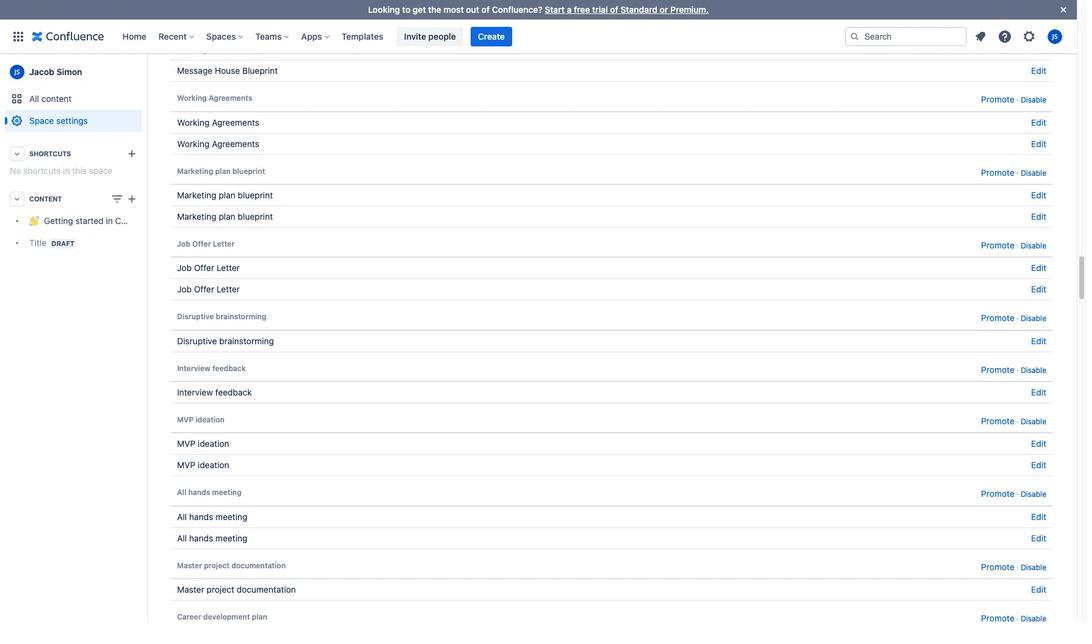 Task type: vqa. For each thing, say whether or not it's contained in the screenshot.
started.
no



Task type: describe. For each thing, give the bounding box(es) containing it.
0 vertical spatial meeting
[[212, 488, 242, 497]]

jacob simon link
[[5, 60, 142, 84]]

global element
[[7, 19, 845, 53]]

teams
[[255, 31, 282, 41]]

disable for message house blueprint
[[1021, 23, 1047, 32]]

message for 1st edit link from the top of the page
[[177, 44, 213, 55]]

5 · from the top
[[1017, 314, 1019, 323]]

edit for seventh edit link from the bottom
[[1032, 336, 1047, 346]]

edit for 12th edit link from the bottom of the page
[[1032, 138, 1047, 149]]

help icon image
[[998, 29, 1013, 44]]

collapse sidebar image
[[133, 60, 160, 84]]

1 vertical spatial project
[[207, 584, 234, 595]]

6 · from the top
[[1017, 366, 1019, 375]]

offer for ninth edit link from the bottom of the page
[[194, 263, 214, 273]]

promote · disable for mvp ideation
[[981, 416, 1047, 426]]

get
[[413, 4, 426, 15]]

promote · disable for all hands meeting
[[981, 489, 1047, 499]]

0 vertical spatial letter
[[213, 239, 235, 248]]

disable for working agreements
[[1021, 95, 1047, 105]]

edit for 11th edit link from the bottom
[[1032, 190, 1047, 200]]

invite
[[404, 31, 426, 41]]

shortcuts
[[29, 150, 71, 158]]

2 edit link from the top
[[1032, 65, 1047, 76]]

content
[[29, 195, 62, 203]]

1 message house blueprint from the top
[[177, 21, 269, 30]]

home
[[122, 31, 146, 41]]

promote for mvp ideation
[[981, 416, 1015, 426]]

1 vertical spatial documentation
[[237, 584, 296, 595]]

recent
[[159, 31, 187, 41]]

promote button for marketing plan blueprint
[[981, 165, 1015, 179]]

5 disable from the top
[[1021, 314, 1047, 323]]

standard
[[621, 4, 658, 15]]

2 vertical spatial meeting
[[216, 533, 248, 543]]

2 marketing plan blueprint from the top
[[177, 190, 273, 200]]

11 edit link from the top
[[1032, 439, 1047, 449]]

content button
[[5, 188, 142, 210]]

1 working from the top
[[177, 94, 207, 103]]

this
[[72, 165, 87, 176]]

templates
[[342, 31, 383, 41]]

· for marketing plan blueprint
[[1017, 168, 1019, 177]]

1 vertical spatial brainstorming
[[219, 336, 274, 346]]

13 edit link from the top
[[1032, 511, 1047, 522]]

start
[[545, 4, 565, 15]]

edit for second edit link
[[1032, 65, 1047, 76]]

appswitcher icon image
[[11, 29, 26, 44]]

1 vertical spatial agreements
[[212, 117, 259, 127]]

0 vertical spatial agreements
[[209, 94, 252, 103]]

space settings link
[[5, 110, 142, 132]]

1 vertical spatial blueprint
[[242, 44, 278, 55]]

recent button
[[155, 27, 199, 46]]

6 disable link from the top
[[1021, 366, 1047, 375]]

space settings
[[29, 115, 88, 126]]

promote · disable for job offer letter
[[981, 240, 1047, 250]]

1 mvp from the top
[[177, 415, 194, 424]]

all content
[[29, 93, 72, 104]]

spaces button
[[203, 27, 248, 46]]

promote button for working agreements
[[981, 92, 1015, 107]]

ideation for 11th edit link from the top of the page
[[198, 439, 229, 449]]

3 all hands meeting from the top
[[177, 533, 248, 543]]

9 disable link from the top
[[1021, 563, 1047, 572]]

9 promote from the top
[[981, 562, 1015, 572]]

create
[[478, 31, 505, 41]]

settings
[[56, 115, 88, 126]]

1 interview feedback from the top
[[177, 364, 246, 373]]

working for 12th edit link from the bottom of the page
[[177, 138, 210, 149]]

2 mvp from the top
[[177, 439, 195, 449]]

job offer letter for 8th edit link from the top
[[177, 284, 240, 294]]

0 vertical spatial offer
[[192, 239, 211, 248]]

title
[[29, 238, 46, 248]]

14 edit link from the top
[[1032, 533, 1047, 543]]

10 edit link from the top
[[1032, 387, 1047, 397]]

disable link for all hands meeting
[[1021, 490, 1047, 499]]

2 master project documentation from the top
[[177, 584, 296, 595]]

1 disruptive brainstorming from the top
[[177, 312, 266, 321]]

3 working agreements from the top
[[177, 138, 259, 149]]

trial
[[592, 4, 608, 15]]

3 marketing from the top
[[177, 211, 216, 222]]

5 promote button from the top
[[981, 311, 1015, 325]]

1 all hands meeting from the top
[[177, 488, 242, 497]]

6 promote from the top
[[981, 364, 1015, 375]]

1 job from the top
[[177, 239, 190, 248]]

1 message from the top
[[177, 21, 209, 30]]

a
[[567, 4, 572, 15]]

hands for 3rd edit link from the bottom
[[189, 511, 213, 522]]

1 edit link from the top
[[1032, 44, 1047, 55]]

6 promote · disable from the top
[[981, 364, 1047, 375]]

edit for first edit link from the bottom
[[1032, 584, 1047, 595]]

1 of from the left
[[482, 4, 490, 15]]

1 vertical spatial blueprint
[[238, 190, 273, 200]]

1 vertical spatial meeting
[[216, 511, 248, 522]]

2 job from the top
[[177, 263, 192, 273]]

8 edit link from the top
[[1032, 284, 1047, 294]]

career
[[177, 612, 201, 622]]

4 edit link from the top
[[1032, 138, 1047, 149]]

start a free trial of standard or premium. link
[[545, 4, 709, 15]]

2 interview from the top
[[177, 387, 213, 397]]

close image
[[1056, 2, 1071, 17]]

9 disable from the top
[[1021, 563, 1047, 572]]

apps button
[[298, 27, 334, 46]]

promote button for job offer letter
[[981, 238, 1015, 252]]

promote for marketing plan blueprint
[[981, 167, 1015, 177]]

templates link
[[338, 27, 387, 46]]

7 edit link from the top
[[1032, 263, 1047, 273]]

edit for 1st edit link from the top of the page
[[1032, 44, 1047, 55]]

15 edit link from the top
[[1032, 584, 1047, 595]]

shortcuts button
[[5, 143, 142, 165]]

· for all hands meeting
[[1017, 490, 1019, 499]]

home link
[[119, 27, 150, 46]]

2 vertical spatial blueprint
[[238, 211, 273, 222]]

6 promote button from the top
[[981, 362, 1015, 377]]

3 message house blueprint from the top
[[177, 65, 278, 76]]

5 edit link from the top
[[1032, 190, 1047, 200]]

disable link for marketing plan blueprint
[[1021, 168, 1047, 177]]

edit for 10th edit link from the top of the page
[[1032, 387, 1047, 397]]

disable for mvp ideation
[[1021, 417, 1047, 426]]

space
[[89, 165, 113, 176]]

confluence
[[115, 216, 160, 226]]

12 edit link from the top
[[1032, 460, 1047, 470]]

promote · disable for working agreements
[[981, 94, 1047, 105]]

5 promote from the top
[[981, 313, 1015, 323]]

2 disruptive from the top
[[177, 336, 217, 346]]

space element
[[0, 54, 160, 622]]

mvp ideation for 12th edit link from the top of the page
[[177, 460, 229, 470]]

5 disable link from the top
[[1021, 314, 1047, 323]]

9 edit link from the top
[[1032, 336, 1047, 346]]

no shortcuts in this space
[[10, 165, 113, 176]]

9 · from the top
[[1017, 563, 1019, 572]]

edit for 12th edit link from the top of the page
[[1032, 460, 1047, 470]]

create a page image
[[125, 192, 139, 206]]

banner containing home
[[0, 19, 1077, 54]]



Task type: locate. For each thing, give the bounding box(es) containing it.
1 vertical spatial feedback
[[215, 387, 252, 397]]

in right started
[[106, 216, 113, 226]]

message house blueprint down the spaces
[[177, 44, 278, 55]]

7 edit from the top
[[1032, 263, 1047, 273]]

development
[[203, 612, 250, 622]]

0 vertical spatial in
[[63, 165, 70, 176]]

1 vertical spatial working agreements
[[177, 117, 259, 127]]

edit for ninth edit link from the bottom of the page
[[1032, 263, 1047, 273]]

free
[[574, 4, 590, 15]]

2 vertical spatial mvp ideation
[[177, 460, 229, 470]]

2 disruptive brainstorming from the top
[[177, 336, 274, 346]]

0 vertical spatial mvp ideation
[[177, 415, 225, 424]]

in for shortcuts
[[63, 165, 70, 176]]

7 disable from the top
[[1021, 417, 1047, 426]]

letter
[[213, 239, 235, 248], [217, 263, 240, 273], [217, 284, 240, 294]]

3 disable link from the top
[[1021, 168, 1047, 177]]

marketing
[[177, 166, 213, 176], [177, 190, 216, 200], [177, 211, 216, 222]]

2 all hands meeting from the top
[[177, 511, 248, 522]]

6 disable from the top
[[1021, 366, 1047, 375]]

career development plan
[[177, 612, 267, 622]]

1 master project documentation from the top
[[177, 561, 286, 570]]

2 master from the top
[[177, 584, 204, 595]]

1 vertical spatial message
[[177, 44, 213, 55]]

1 vertical spatial master
[[177, 584, 204, 595]]

1 marketing plan blueprint from the top
[[177, 166, 265, 176]]

· for job offer letter
[[1017, 241, 1019, 250]]

2 vertical spatial blueprint
[[242, 65, 278, 76]]

4 promote from the top
[[981, 240, 1015, 250]]

1 disruptive from the top
[[177, 312, 214, 321]]

ideation
[[196, 415, 225, 424], [198, 439, 229, 449], [198, 460, 229, 470]]

Search field
[[845, 27, 967, 46]]

0 vertical spatial working
[[177, 94, 207, 103]]

edit for 8th edit link from the top
[[1032, 284, 1047, 294]]

4 disable from the top
[[1021, 241, 1047, 250]]

3 job offer letter from the top
[[177, 284, 240, 294]]

1 promote from the top
[[981, 21, 1015, 32]]

2 vertical spatial house
[[215, 65, 240, 76]]

edit for sixth edit link from the top
[[1032, 211, 1047, 222]]

mvp ideation
[[177, 415, 225, 424], [177, 439, 229, 449], [177, 460, 229, 470]]

0 vertical spatial message
[[177, 21, 209, 30]]

10 edit from the top
[[1032, 387, 1047, 397]]

1 vertical spatial interview feedback
[[177, 387, 252, 397]]

or
[[660, 4, 668, 15]]

project
[[204, 561, 230, 570], [207, 584, 234, 595]]

house down the spaces
[[215, 44, 240, 55]]

2 interview feedback from the top
[[177, 387, 252, 397]]

2 vertical spatial message
[[177, 65, 213, 76]]

offer
[[192, 239, 211, 248], [194, 263, 214, 273], [194, 284, 214, 294]]

1 vertical spatial hands
[[189, 511, 213, 522]]

in inside 'tree'
[[106, 216, 113, 226]]

9 promote · disable from the top
[[981, 562, 1047, 572]]

getting started in confluence link
[[5, 210, 160, 232]]

in left this at the left of page
[[63, 165, 70, 176]]

4 disable link from the top
[[1021, 241, 1047, 250]]

0 vertical spatial blueprint
[[236, 21, 269, 30]]

edit
[[1032, 44, 1047, 55], [1032, 65, 1047, 76], [1032, 117, 1047, 127], [1032, 138, 1047, 149], [1032, 190, 1047, 200], [1032, 211, 1047, 222], [1032, 263, 1047, 273], [1032, 284, 1047, 294], [1032, 336, 1047, 346], [1032, 387, 1047, 397], [1032, 439, 1047, 449], [1032, 460, 1047, 470], [1032, 511, 1047, 522], [1032, 533, 1047, 543], [1032, 584, 1047, 595]]

promote · disable for message house blueprint
[[981, 21, 1047, 32]]

premium.
[[671, 4, 709, 15]]

1 vertical spatial mvp
[[177, 439, 195, 449]]

3 promote from the top
[[981, 167, 1015, 177]]

0 vertical spatial marketing plan blueprint
[[177, 166, 265, 176]]

0 vertical spatial blueprint
[[233, 166, 265, 176]]

2 vertical spatial agreements
[[212, 138, 259, 149]]

2 promote button from the top
[[981, 92, 1015, 107]]

1 vertical spatial job
[[177, 263, 192, 273]]

8 disable from the top
[[1021, 490, 1047, 499]]

hands
[[188, 488, 210, 497], [189, 511, 213, 522], [189, 533, 213, 543]]

disable for marketing plan blueprint
[[1021, 168, 1047, 177]]

message house blueprint up the spaces
[[177, 21, 269, 30]]

2 vertical spatial ideation
[[198, 460, 229, 470]]

2 job offer letter from the top
[[177, 263, 240, 273]]

teams button
[[252, 27, 294, 46]]

offer for 8th edit link from the top
[[194, 284, 214, 294]]

0 vertical spatial all hands meeting
[[177, 488, 242, 497]]

meeting
[[212, 488, 242, 497], [216, 511, 248, 522], [216, 533, 248, 543]]

2 vertical spatial offer
[[194, 284, 214, 294]]

house
[[211, 21, 234, 30], [215, 44, 240, 55], [215, 65, 240, 76]]

looking
[[368, 4, 400, 15]]

15 edit from the top
[[1032, 584, 1047, 595]]

agreements
[[209, 94, 252, 103], [212, 117, 259, 127], [212, 138, 259, 149]]

1 vertical spatial in
[[106, 216, 113, 226]]

2 working from the top
[[177, 117, 210, 127]]

spaces
[[206, 31, 236, 41]]

0 vertical spatial message house blueprint
[[177, 21, 269, 30]]

tree containing getting started in confluence
[[5, 210, 160, 254]]

out
[[466, 4, 479, 15]]

edit for 3rd edit link from the bottom
[[1032, 511, 1047, 522]]

3 promote button from the top
[[981, 165, 1015, 179]]

simon
[[56, 67, 82, 77]]

8 disable link from the top
[[1021, 490, 1047, 499]]

1 vertical spatial offer
[[194, 263, 214, 273]]

job offer letter for ninth edit link from the bottom of the page
[[177, 263, 240, 273]]

8 promote · disable from the top
[[981, 489, 1047, 499]]

2 promote from the top
[[981, 94, 1015, 105]]

1 · from the top
[[1017, 23, 1019, 32]]

2 vertical spatial marketing
[[177, 211, 216, 222]]

2 promote · disable from the top
[[981, 94, 1047, 105]]

disruptive brainstorming
[[177, 312, 266, 321], [177, 336, 274, 346]]

0 vertical spatial mvp
[[177, 415, 194, 424]]

content
[[41, 93, 72, 104]]

mvp ideation for 11th edit link from the top of the page
[[177, 439, 229, 449]]

interview feedback
[[177, 364, 246, 373], [177, 387, 252, 397]]

2 of from the left
[[610, 4, 619, 15]]

1 disable from the top
[[1021, 23, 1047, 32]]

2 vertical spatial all hands meeting
[[177, 533, 248, 543]]

0 vertical spatial job
[[177, 239, 190, 248]]

2 vertical spatial working agreements
[[177, 138, 259, 149]]

promote for all hands meeting
[[981, 489, 1015, 499]]

master
[[177, 561, 202, 570], [177, 584, 204, 595]]

getting
[[44, 216, 73, 226]]

0 vertical spatial hands
[[188, 488, 210, 497]]

all
[[29, 93, 39, 104], [177, 488, 186, 497], [177, 511, 187, 522], [177, 533, 187, 543]]

all content link
[[5, 88, 142, 110]]

0 vertical spatial feedback
[[212, 364, 246, 373]]

blueprint
[[236, 21, 269, 30], [242, 44, 278, 55], [242, 65, 278, 76]]

master project documentation
[[177, 561, 286, 570], [177, 584, 296, 595]]

· for working agreements
[[1017, 95, 1019, 105]]

5 promote · disable from the top
[[981, 313, 1047, 323]]

4 edit from the top
[[1032, 138, 1047, 149]]

1 vertical spatial marketing
[[177, 190, 216, 200]]

getting started in confluence
[[44, 216, 160, 226]]

2 vertical spatial job
[[177, 284, 192, 294]]

promote for working agreements
[[981, 94, 1015, 105]]

tree
[[5, 210, 160, 254]]

2 working agreements from the top
[[177, 117, 259, 127]]

3 edit link from the top
[[1032, 117, 1047, 127]]

0 vertical spatial project
[[204, 561, 230, 570]]

promote for job offer letter
[[981, 240, 1015, 250]]

hands for 14th edit link from the top
[[189, 533, 213, 543]]

1 working agreements from the top
[[177, 94, 252, 103]]

7 promote button from the top
[[981, 414, 1015, 428]]

message
[[177, 21, 209, 30], [177, 44, 213, 55], [177, 65, 213, 76]]

promote button for mvp ideation
[[981, 414, 1015, 428]]

house up the spaces
[[211, 21, 234, 30]]

of
[[482, 4, 490, 15], [610, 4, 619, 15]]

1 marketing from the top
[[177, 166, 213, 176]]

house down spaces popup button
[[215, 65, 240, 76]]

3 message from the top
[[177, 65, 213, 76]]

disable
[[1021, 23, 1047, 32], [1021, 95, 1047, 105], [1021, 168, 1047, 177], [1021, 241, 1047, 250], [1021, 314, 1047, 323], [1021, 366, 1047, 375], [1021, 417, 1047, 426], [1021, 490, 1047, 499], [1021, 563, 1047, 572]]

4 promote · disable from the top
[[981, 240, 1047, 250]]

documentation
[[232, 561, 286, 570], [237, 584, 296, 595]]

1 horizontal spatial of
[[610, 4, 619, 15]]

1 vertical spatial interview
[[177, 387, 213, 397]]

disable link for message house blueprint
[[1021, 23, 1047, 32]]

promote for message house blueprint
[[981, 21, 1015, 32]]

of right out
[[482, 4, 490, 15]]

1 vertical spatial all hands meeting
[[177, 511, 248, 522]]

working for third edit link from the top of the page
[[177, 117, 210, 127]]

2 vertical spatial working
[[177, 138, 210, 149]]

1 vertical spatial master project documentation
[[177, 584, 296, 595]]

2 disable from the top
[[1021, 95, 1047, 105]]

mvp
[[177, 415, 194, 424], [177, 439, 195, 449], [177, 460, 195, 470]]

message house blueprint
[[177, 21, 269, 30], [177, 44, 278, 55], [177, 65, 278, 76]]

2 vertical spatial hands
[[189, 533, 213, 543]]

1 vertical spatial letter
[[217, 263, 240, 273]]

create link
[[471, 27, 512, 46]]

space
[[29, 115, 54, 126]]

1 job offer letter from the top
[[177, 239, 235, 248]]

disruptive
[[177, 312, 214, 321], [177, 336, 217, 346]]

in for started
[[106, 216, 113, 226]]

in
[[63, 165, 70, 176], [106, 216, 113, 226]]

1 vertical spatial message house blueprint
[[177, 44, 278, 55]]

0 vertical spatial brainstorming
[[216, 312, 266, 321]]

0 vertical spatial working agreements
[[177, 94, 252, 103]]

promote · disable for marketing plan blueprint
[[981, 167, 1047, 177]]

draft
[[51, 239, 75, 247]]

0 vertical spatial disruptive brainstorming
[[177, 312, 266, 321]]

change view image
[[110, 192, 125, 206]]

ideation for 12th edit link from the top of the page
[[198, 460, 229, 470]]

most
[[444, 4, 464, 15]]

message house blueprint down spaces popup button
[[177, 65, 278, 76]]

feedback
[[212, 364, 246, 373], [215, 387, 252, 397]]

job
[[177, 239, 190, 248], [177, 263, 192, 273], [177, 284, 192, 294]]

1 interview from the top
[[177, 364, 211, 373]]

1 vertical spatial disruptive brainstorming
[[177, 336, 274, 346]]

2 marketing from the top
[[177, 190, 216, 200]]

1 horizontal spatial in
[[106, 216, 113, 226]]

search image
[[850, 31, 860, 41]]

edit for 11th edit link from the top of the page
[[1032, 439, 1047, 449]]

working
[[177, 94, 207, 103], [177, 117, 210, 127], [177, 138, 210, 149]]

3 marketing plan blueprint from the top
[[177, 211, 273, 222]]

of right trial
[[610, 4, 619, 15]]

edit link
[[1032, 44, 1047, 55], [1032, 65, 1047, 76], [1032, 117, 1047, 127], [1032, 138, 1047, 149], [1032, 190, 1047, 200], [1032, 211, 1047, 222], [1032, 263, 1047, 273], [1032, 284, 1047, 294], [1032, 336, 1047, 346], [1032, 387, 1047, 397], [1032, 439, 1047, 449], [1032, 460, 1047, 470], [1032, 511, 1047, 522], [1032, 533, 1047, 543], [1032, 584, 1047, 595]]

promote · disable
[[981, 21, 1047, 32], [981, 94, 1047, 105], [981, 167, 1047, 177], [981, 240, 1047, 250], [981, 313, 1047, 323], [981, 364, 1047, 375], [981, 416, 1047, 426], [981, 489, 1047, 499], [981, 562, 1047, 572]]

0 vertical spatial ideation
[[196, 415, 225, 424]]

2 · from the top
[[1017, 95, 1019, 105]]

0 vertical spatial job offer letter
[[177, 239, 235, 248]]

invite people button
[[397, 27, 463, 46]]

6 edit link from the top
[[1032, 211, 1047, 222]]

promote button
[[981, 19, 1015, 34], [981, 92, 1015, 107], [981, 165, 1015, 179], [981, 238, 1015, 252], [981, 311, 1015, 325], [981, 362, 1015, 377], [981, 414, 1015, 428], [981, 487, 1015, 501], [981, 560, 1015, 574]]

3 working from the top
[[177, 138, 210, 149]]

3 mvp from the top
[[177, 460, 195, 470]]

1 master from the top
[[177, 561, 202, 570]]

disable link
[[1021, 23, 1047, 32], [1021, 95, 1047, 105], [1021, 168, 1047, 177], [1021, 241, 1047, 250], [1021, 314, 1047, 323], [1021, 366, 1047, 375], [1021, 417, 1047, 426], [1021, 490, 1047, 499], [1021, 563, 1047, 572]]

to
[[402, 4, 411, 15]]

confluence image
[[32, 29, 104, 44], [32, 29, 104, 44]]

0 horizontal spatial in
[[63, 165, 70, 176]]

message down recent popup button
[[177, 65, 213, 76]]

2 vertical spatial job offer letter
[[177, 284, 240, 294]]

7 · from the top
[[1017, 417, 1019, 426]]

1 mvp ideation from the top
[[177, 415, 225, 424]]

working agreements
[[177, 94, 252, 103], [177, 117, 259, 127], [177, 138, 259, 149]]

marketing plan blueprint
[[177, 166, 265, 176], [177, 190, 273, 200], [177, 211, 273, 222]]

0 vertical spatial documentation
[[232, 561, 286, 570]]

promote button for all hands meeting
[[981, 487, 1015, 501]]

0 vertical spatial interview feedback
[[177, 364, 246, 373]]

2 vertical spatial message house blueprint
[[177, 65, 278, 76]]

tree inside space 'element'
[[5, 210, 160, 254]]

·
[[1017, 23, 1019, 32], [1017, 95, 1019, 105], [1017, 168, 1019, 177], [1017, 241, 1019, 250], [1017, 314, 1019, 323], [1017, 366, 1019, 375], [1017, 417, 1019, 426], [1017, 490, 1019, 499], [1017, 563, 1019, 572]]

2 vertical spatial marketing plan blueprint
[[177, 211, 273, 222]]

disable for all hands meeting
[[1021, 490, 1047, 499]]

disable link for working agreements
[[1021, 95, 1047, 105]]

3 edit from the top
[[1032, 117, 1047, 127]]

0 vertical spatial master project documentation
[[177, 561, 286, 570]]

0 vertical spatial interview
[[177, 364, 211, 373]]

8 promote from the top
[[981, 489, 1015, 499]]

1 vertical spatial ideation
[[198, 439, 229, 449]]

all hands meeting
[[177, 488, 242, 497], [177, 511, 248, 522], [177, 533, 248, 543]]

your profile and preferences image
[[1048, 29, 1063, 44]]

invite people
[[404, 31, 456, 41]]

disable link for job offer letter
[[1021, 241, 1047, 250]]

jacob
[[29, 67, 54, 77]]

blueprint
[[233, 166, 265, 176], [238, 190, 273, 200], [238, 211, 273, 222]]

jacob simon
[[29, 67, 82, 77]]

message for second edit link
[[177, 65, 213, 76]]

3 job from the top
[[177, 284, 192, 294]]

the
[[428, 4, 441, 15]]

1 vertical spatial job offer letter
[[177, 263, 240, 273]]

0 vertical spatial marketing
[[177, 166, 213, 176]]

8 edit from the top
[[1032, 284, 1047, 294]]

disable link for mvp ideation
[[1021, 417, 1047, 426]]

message down recent
[[177, 44, 213, 55]]

1 vertical spatial disruptive
[[177, 336, 217, 346]]

9 edit from the top
[[1032, 336, 1047, 346]]

0 horizontal spatial of
[[482, 4, 490, 15]]

6 edit from the top
[[1032, 211, 1047, 222]]

edit for third edit link from the top of the page
[[1032, 117, 1047, 127]]

2 vertical spatial letter
[[217, 284, 240, 294]]

2 message house blueprint from the top
[[177, 44, 278, 55]]

plan
[[215, 166, 231, 176], [219, 190, 235, 200], [219, 211, 235, 222], [252, 612, 267, 622]]

promote button for message house blueprint
[[981, 19, 1015, 34]]

title draft
[[29, 238, 75, 248]]

message up recent
[[177, 21, 209, 30]]

add shortcut image
[[125, 147, 139, 161]]

1 vertical spatial mvp ideation
[[177, 439, 229, 449]]

started
[[75, 216, 104, 226]]

3 · from the top
[[1017, 168, 1019, 177]]

no
[[10, 165, 21, 176]]

2 edit from the top
[[1032, 65, 1047, 76]]

· for mvp ideation
[[1017, 417, 1019, 426]]

0 vertical spatial disruptive
[[177, 312, 214, 321]]

9 promote button from the top
[[981, 560, 1015, 574]]

2 mvp ideation from the top
[[177, 439, 229, 449]]

3 promote · disable from the top
[[981, 167, 1047, 177]]

1 promote · disable from the top
[[981, 21, 1047, 32]]

1 vertical spatial house
[[215, 44, 240, 55]]

0 vertical spatial house
[[211, 21, 234, 30]]

1 vertical spatial marketing plan blueprint
[[177, 190, 273, 200]]

1 disable link from the top
[[1021, 23, 1047, 32]]

3 disable from the top
[[1021, 168, 1047, 177]]

· for message house blueprint
[[1017, 23, 1019, 32]]

settings icon image
[[1022, 29, 1037, 44]]

all inside space 'element'
[[29, 93, 39, 104]]

7 promote from the top
[[981, 416, 1015, 426]]

job offer letter
[[177, 239, 235, 248], [177, 263, 240, 273], [177, 284, 240, 294]]

promote
[[981, 21, 1015, 32], [981, 94, 1015, 105], [981, 167, 1015, 177], [981, 240, 1015, 250], [981, 313, 1015, 323], [981, 364, 1015, 375], [981, 416, 1015, 426], [981, 489, 1015, 499], [981, 562, 1015, 572]]

confluence?
[[492, 4, 543, 15]]

banner
[[0, 19, 1077, 54]]

0 vertical spatial master
[[177, 561, 202, 570]]

4 promote button from the top
[[981, 238, 1015, 252]]

people
[[428, 31, 456, 41]]

disable for job offer letter
[[1021, 241, 1047, 250]]

edit for 14th edit link from the top
[[1032, 533, 1047, 543]]

1 vertical spatial working
[[177, 117, 210, 127]]

14 edit from the top
[[1032, 533, 1047, 543]]

13 edit from the top
[[1032, 511, 1047, 522]]

2 vertical spatial mvp
[[177, 460, 195, 470]]

shortcuts
[[23, 165, 61, 176]]

notification icon image
[[973, 29, 988, 44]]

looking to get the most out of confluence? start a free trial of standard or premium.
[[368, 4, 709, 15]]

apps
[[301, 31, 322, 41]]



